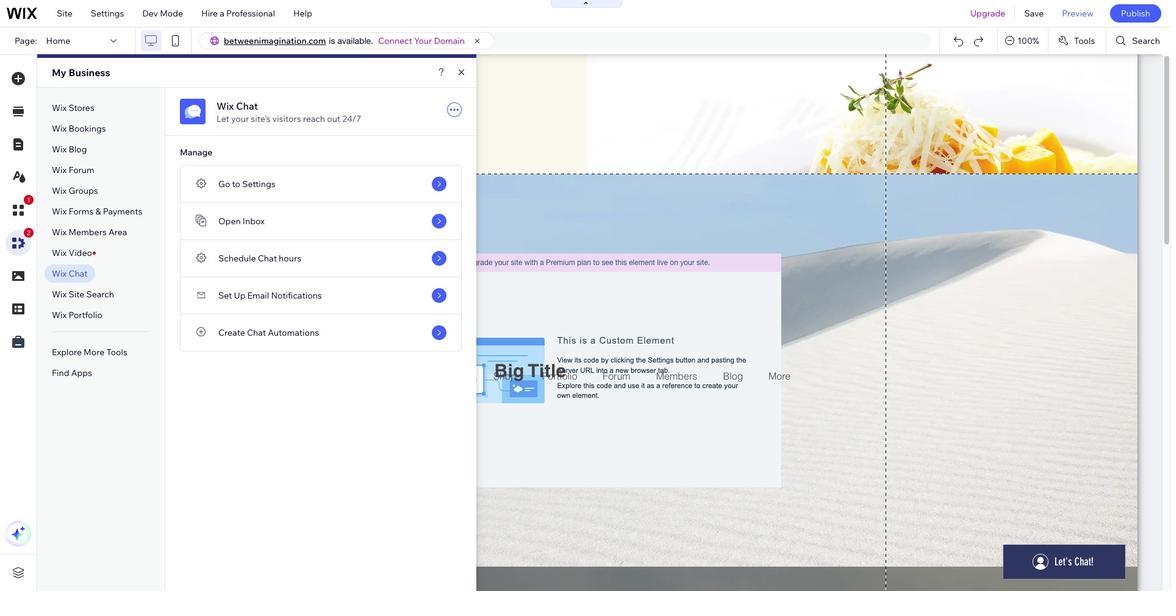 Task type: vqa. For each thing, say whether or not it's contained in the screenshot.
and in the Wix Groups Host and manage monetizable online communities
no



Task type: describe. For each thing, give the bounding box(es) containing it.
search button
[[1107, 27, 1171, 54]]

wix stores
[[52, 103, 94, 113]]

chat for wix chat let your site's visitors reach out 24/7
[[236, 100, 258, 112]]

save
[[1025, 8, 1044, 19]]

my business
[[52, 67, 110, 79]]

0 vertical spatial site
[[57, 8, 72, 19]]

wix members area
[[52, 227, 127, 238]]

video
[[69, 248, 92, 259]]

go to settings
[[218, 179, 276, 190]]

out
[[327, 113, 341, 124]]

2 button
[[5, 228, 34, 256]]

your
[[414, 35, 432, 46]]

go
[[218, 179, 230, 190]]

is available. connect your domain
[[329, 35, 465, 46]]

find apps
[[52, 368, 92, 379]]

wix chat
[[52, 268, 88, 279]]

notifications
[[271, 290, 322, 301]]

automations
[[268, 328, 319, 339]]

publish button
[[1110, 4, 1162, 23]]

email
[[247, 290, 269, 301]]

search inside button
[[1133, 35, 1161, 46]]

a
[[220, 8, 224, 19]]

upgrade
[[971, 8, 1006, 19]]

wix for wix blog
[[52, 144, 67, 155]]

1 vertical spatial site
[[69, 289, 84, 300]]

home
[[46, 35, 70, 46]]

preview
[[1062, 8, 1094, 19]]

professional
[[226, 8, 275, 19]]

hire a professional
[[201, 8, 275, 19]]

24/7
[[342, 113, 361, 124]]

to
[[232, 179, 240, 190]]

100%
[[1018, 35, 1040, 46]]

my
[[52, 67, 66, 79]]

reach
[[303, 113, 325, 124]]

find
[[52, 368, 69, 379]]

apps
[[71, 368, 92, 379]]

inbox
[[243, 216, 265, 227]]

wix for wix video
[[52, 248, 67, 259]]

1 horizontal spatial settings
[[242, 179, 276, 190]]

wix for wix chat let your site's visitors reach out 24/7
[[217, 100, 234, 112]]

wix for wix bookings
[[52, 123, 67, 134]]

hire
[[201, 8, 218, 19]]

wix video
[[52, 248, 92, 259]]

dev
[[142, 8, 158, 19]]

save button
[[1016, 0, 1053, 27]]

wix for wix forms & payments
[[52, 206, 67, 217]]

0 horizontal spatial settings
[[91, 8, 124, 19]]

0 horizontal spatial search
[[86, 289, 114, 300]]

wix for wix site search
[[52, 289, 67, 300]]

1
[[27, 196, 31, 204]]

wix groups
[[52, 185, 98, 196]]

open
[[218, 216, 241, 227]]

wix for wix groups
[[52, 185, 67, 196]]

open inbox
[[218, 216, 265, 227]]

schedule chat hours
[[218, 253, 302, 264]]

payments
[[103, 206, 142, 217]]

0 horizontal spatial tools
[[106, 347, 127, 358]]

manage
[[180, 147, 213, 158]]

hours
[[279, 253, 302, 264]]



Task type: locate. For each thing, give the bounding box(es) containing it.
wix blog
[[52, 144, 87, 155]]

wix left groups
[[52, 185, 67, 196]]

stores
[[69, 103, 94, 113]]

set
[[218, 290, 232, 301]]

tools button
[[1049, 27, 1106, 54]]

is
[[329, 36, 335, 46]]

wix for wix members area
[[52, 227, 67, 238]]

tools inside button
[[1074, 35, 1095, 46]]

1 vertical spatial search
[[86, 289, 114, 300]]

create chat automations
[[218, 328, 319, 339]]

1 vertical spatial tools
[[106, 347, 127, 358]]

search down publish button
[[1133, 35, 1161, 46]]

settings left dev
[[91, 8, 124, 19]]

wix for wix chat
[[52, 268, 67, 279]]

explore more tools
[[52, 347, 127, 358]]

groups
[[69, 185, 98, 196]]

search
[[1133, 35, 1161, 46], [86, 289, 114, 300]]

wix for wix portfolio
[[52, 310, 67, 321]]

chat down video on the top of page
[[69, 268, 88, 279]]

2
[[27, 229, 31, 237]]

1 horizontal spatial tools
[[1074, 35, 1095, 46]]

wix down the wix video
[[52, 268, 67, 279]]

site's
[[251, 113, 271, 124]]

&
[[95, 206, 101, 217]]

site up the home
[[57, 8, 72, 19]]

wix left the blog
[[52, 144, 67, 155]]

bookings
[[69, 123, 106, 134]]

tools right more
[[106, 347, 127, 358]]

settings
[[91, 8, 124, 19], [242, 179, 276, 190]]

0 vertical spatial tools
[[1074, 35, 1095, 46]]

forms
[[69, 206, 94, 217]]

set up email notifications
[[218, 290, 322, 301]]

settings right to
[[242, 179, 276, 190]]

chat inside wix chat let your site's visitors reach out 24/7
[[236, 100, 258, 112]]

schedule
[[218, 253, 256, 264]]

chat left hours
[[258, 253, 277, 264]]

up
[[234, 290, 246, 301]]

wix up let
[[217, 100, 234, 112]]

1 horizontal spatial search
[[1133, 35, 1161, 46]]

0 vertical spatial settings
[[91, 8, 124, 19]]

wix up wix blog
[[52, 123, 67, 134]]

wix portfolio
[[52, 310, 102, 321]]

members
[[69, 227, 107, 238]]

mode
[[160, 8, 183, 19]]

visitors
[[272, 113, 301, 124]]

wix
[[217, 100, 234, 112], [52, 103, 67, 113], [52, 123, 67, 134], [52, 144, 67, 155], [52, 165, 67, 176], [52, 185, 67, 196], [52, 206, 67, 217], [52, 227, 67, 238], [52, 248, 67, 259], [52, 268, 67, 279], [52, 289, 67, 300], [52, 310, 67, 321]]

wix left video on the top of page
[[52, 248, 67, 259]]

portfolio
[[69, 310, 102, 321]]

dev mode
[[142, 8, 183, 19]]

search up portfolio
[[86, 289, 114, 300]]

tools down preview
[[1074, 35, 1095, 46]]

let
[[217, 113, 229, 124]]

1 vertical spatial settings
[[242, 179, 276, 190]]

area
[[109, 227, 127, 238]]

help
[[293, 8, 312, 19]]

explore
[[52, 347, 82, 358]]

your
[[231, 113, 249, 124]]

wix up the wix video
[[52, 227, 67, 238]]

preview button
[[1053, 0, 1103, 27]]

more
[[84, 347, 104, 358]]

chat for schedule chat hours
[[258, 253, 277, 264]]

wix chat let your site's visitors reach out 24/7
[[217, 100, 361, 124]]

chat for wix chat
[[69, 268, 88, 279]]

chat up your
[[236, 100, 258, 112]]

wix forms & payments
[[52, 206, 142, 217]]

business
[[69, 67, 110, 79]]

domain
[[434, 35, 465, 46]]

site up wix portfolio
[[69, 289, 84, 300]]

forum
[[69, 165, 94, 176]]

betweenimagination.com
[[224, 35, 326, 46]]

connect
[[378, 35, 412, 46]]

wix chat image
[[180, 99, 206, 124]]

chat for create chat automations
[[247, 328, 266, 339]]

chat
[[236, 100, 258, 112], [258, 253, 277, 264], [69, 268, 88, 279], [247, 328, 266, 339]]

wix inside wix chat let your site's visitors reach out 24/7
[[217, 100, 234, 112]]

wix left stores
[[52, 103, 67, 113]]

wix for wix forum
[[52, 165, 67, 176]]

wix left forms
[[52, 206, 67, 217]]

wix forum
[[52, 165, 94, 176]]

wix down wix chat
[[52, 289, 67, 300]]

create
[[218, 328, 245, 339]]

site
[[57, 8, 72, 19], [69, 289, 84, 300]]

100% button
[[998, 27, 1048, 54]]

0 vertical spatial search
[[1133, 35, 1161, 46]]

publish
[[1121, 8, 1151, 19]]

wix left portfolio
[[52, 310, 67, 321]]

wix left forum
[[52, 165, 67, 176]]

blog
[[69, 144, 87, 155]]

wix site search
[[52, 289, 114, 300]]

chat right create
[[247, 328, 266, 339]]

tools
[[1074, 35, 1095, 46], [106, 347, 127, 358]]

available.
[[338, 36, 373, 46]]

wix bookings
[[52, 123, 106, 134]]

wix for wix stores
[[52, 103, 67, 113]]

1 button
[[5, 195, 34, 223]]



